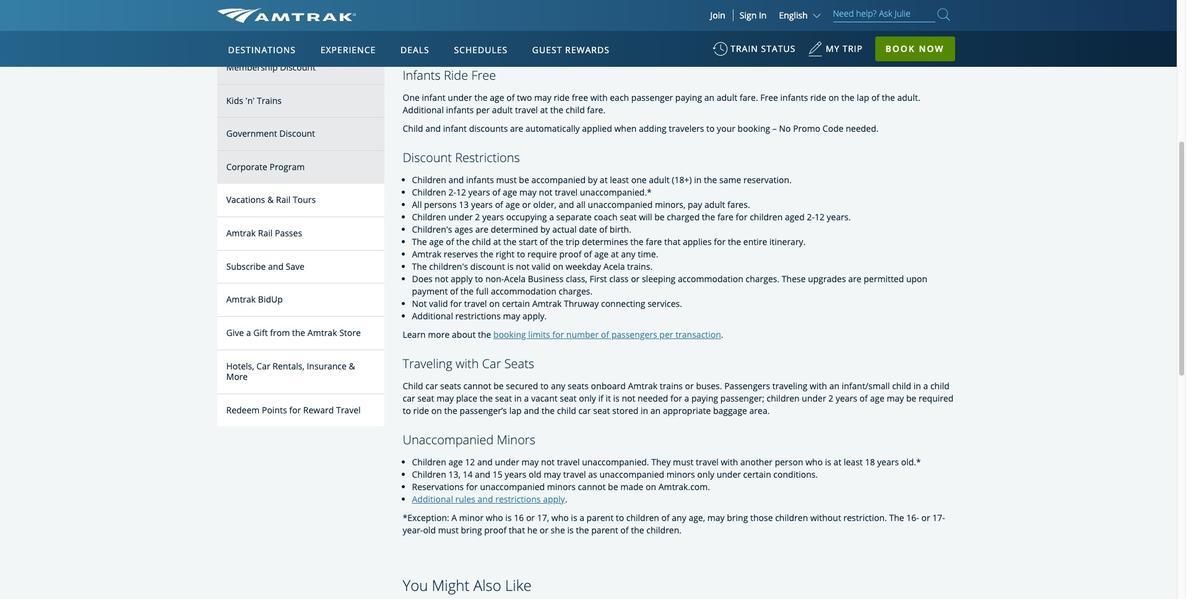 Task type: locate. For each thing, give the bounding box(es) containing it.
applied
[[582, 122, 612, 134]]

on inside make memories and save money when you take the kids on a journey they'll never forget. they'll experience the wonder of the train, while you enjoy a trip without baggage fees or traffic.
[[634, 28, 644, 39]]

only inside children age 12 and under may not travel unaccompanied. they must travel with another person who is at least 18 years old.* children 13, 14 and 15 years old may travel as unaccompanied minors only under certain conditions. reservations for unaccompanied minors cannot be made on amtrak.com. additional rules and restrictions apply .
[[697, 469, 714, 480]]

0 vertical spatial unaccompanied
[[588, 199, 653, 210]]

with right traveling
[[810, 380, 827, 392]]

Please enter your search item search field
[[833, 6, 935, 22]]

parent
[[587, 512, 614, 524], [591, 524, 618, 536]]

2 horizontal spatial an
[[829, 380, 840, 392]]

a up required
[[923, 380, 928, 392]]

2 inside children and infants must be accompanied by at least one adult (18+) in the same reservation. children 2-12 years of age may not travel unaccompanied.* all persons 13 years of age or older, and all unaccompanied minors, pay adult fares. children under 2 years occupying a separate coach seat will be charged the fare for children aged 2-12 years. children's ages are determined by actual date of birth. the age of the child at the start of the trip determines the fare that applies for the entire itinerary. amtrak reserves the right to require proof of age at any time. the children's discount is not valid on weekday acela trains. does not apply to non-acela business class, first class or sleeping accommodation charges. these upgrades are permitted upon payment of the full accommodation charges. not valid for travel on certain amtrak thruway connecting services. additional restrictions may apply.
[[475, 211, 480, 223]]

0 vertical spatial 2
[[475, 211, 480, 223]]

only
[[579, 393, 596, 404], [697, 469, 714, 480]]

0 vertical spatial additional
[[403, 104, 444, 116]]

0 vertical spatial old
[[529, 469, 542, 480]]

area.
[[749, 405, 770, 417]]

1 horizontal spatial least
[[844, 456, 863, 468]]

discount restrictions
[[403, 149, 520, 166]]

1 horizontal spatial seats
[[568, 380, 589, 392]]

date
[[579, 223, 597, 235]]

additional inside children and infants must be accompanied by at least one adult (18+) in the same reservation. children 2-12 years of age may not travel unaccompanied.* all persons 13 years of age or older, and all unaccompanied minors, pay adult fares. children under 2 years occupying a separate coach seat will be charged the fare for children aged 2-12 years. children's ages are determined by actual date of birth. the age of the child at the start of the trip determines the fare that applies for the entire itinerary. amtrak reserves the right to require proof of age at any time. the children's discount is not valid on weekday acela trains. does not apply to non-acela business class, first class or sleeping accommodation charges. these upgrades are permitted upon payment of the full accommodation charges. not valid for travel on certain amtrak thruway connecting services. additional restrictions may apply.
[[412, 310, 453, 322]]

age inside one infant under the age of two may ride free with each passenger paying an adult fare. free infants ride on the lap of the adult. additional infants per adult travel at the child fare.
[[490, 91, 504, 103]]

may
[[534, 91, 552, 103], [519, 186, 537, 198], [503, 310, 520, 322], [437, 393, 454, 404], [887, 393, 904, 404], [522, 456, 539, 468], [544, 469, 561, 480], [708, 512, 725, 524]]

for inside redeem points for reward travel link
[[289, 404, 301, 416]]

child inside child car seats cannot be secured to any seats onboard amtrak trains or buses. passengers traveling with an infant/small child in a child car seat may place the seat in a vacant seat only if it is not needed for a paying passenger; children under 2 years of age may be required to ride on the passenger's lap and the child car seat stored in an appropriate baggage area.
[[403, 380, 423, 392]]

0 horizontal spatial without
[[491, 40, 522, 52]]

acela down right
[[504, 273, 526, 285]]

1 child from the top
[[403, 122, 423, 134]]

paying inside one infant under the age of two may ride free with each passenger paying an adult fare. free infants ride on the lap of the adult. additional infants per adult travel at the child fare.
[[675, 91, 702, 103]]

booking
[[738, 122, 770, 134], [493, 329, 526, 340]]

0 vertical spatial valid
[[532, 261, 551, 272]]

1 seats from the left
[[440, 380, 461, 392]]

infants up "no"
[[780, 91, 808, 103]]

does
[[412, 273, 433, 285]]

any
[[621, 248, 636, 260], [551, 380, 566, 392], [672, 512, 686, 524]]

1 horizontal spatial lap
[[857, 91, 869, 103]]

train status
[[731, 43, 796, 54]]

2- right aged on the top right
[[807, 211, 815, 223]]

may right two
[[534, 91, 552, 103]]

0 vertical spatial minors
[[667, 469, 695, 480]]

and inside child car seats cannot be secured to any seats onboard amtrak trains or buses. passengers traveling with an infant/small child in a child car seat may place the seat in a vacant seat only if it is not needed for a paying passenger; children under 2 years of age may be required to ride on the passenger's lap and the child car seat stored in an appropriate baggage area.
[[524, 405, 539, 417]]

2 horizontal spatial car
[[579, 405, 591, 417]]

2 vertical spatial are
[[848, 273, 862, 285]]

1 horizontal spatial &
[[349, 360, 355, 372]]

for right applies
[[714, 236, 726, 248]]

and up the schedules
[[470, 28, 486, 39]]

place
[[456, 393, 477, 404]]

acela
[[604, 261, 625, 272], [504, 273, 526, 285]]

may up older,
[[519, 186, 537, 198]]

1 horizontal spatial old
[[529, 469, 542, 480]]

baggage
[[524, 40, 558, 52], [713, 405, 747, 417]]

program
[[270, 161, 305, 173]]

must inside *exception: a minor who is 16 or 17, who is a parent to children of any age, may bring those children without restriction. the 16- or 17- year-old must bring proof that he or she is the parent of the children.
[[438, 524, 459, 536]]

itinerary.
[[770, 236, 806, 248]]

start
[[519, 236, 538, 248]]

2 vertical spatial must
[[438, 524, 459, 536]]

unaccompanied down 15
[[480, 481, 545, 493]]

not up older,
[[539, 186, 553, 198]]

ride inside child car seats cannot be secured to any seats onboard amtrak trains or buses. passengers traveling with an infant/small child in a child car seat may place the seat in a vacant seat only if it is not needed for a paying passenger; children under 2 years of age may be required to ride on the passenger's lap and the child car seat stored in an appropriate baggage area.
[[413, 405, 429, 417]]

0 horizontal spatial ride
[[413, 405, 429, 417]]

a
[[452, 512, 457, 524]]

is right she
[[567, 524, 574, 536]]

only inside child car seats cannot be secured to any seats onboard amtrak trains or buses. passengers traveling with an infant/small child in a child car seat may place the seat in a vacant seat only if it is not needed for a paying passenger; children under 2 years of age may be required to ride on the passenger's lap and the child car seat stored in an appropriate baggage area.
[[579, 393, 596, 404]]

1 vertical spatial least
[[844, 456, 863, 468]]

children up the entire
[[750, 211, 783, 223]]

the up discounts
[[474, 91, 488, 103]]

at inside children age 12 and under may not travel unaccompanied. they must travel with another person who is at least 18 years old.* children 13, 14 and 15 years old may travel as unaccompanied minors only under certain conditions. reservations for unaccompanied minors cannot be made on amtrak.com. additional rules and restrictions apply .
[[834, 456, 842, 468]]

membership
[[226, 61, 278, 73]]

paying inside child car seats cannot be secured to any seats onboard amtrak trains or buses. passengers traveling with an infant/small child in a child car seat may place the seat in a vacant seat only if it is not needed for a paying passenger; children under 2 years of age may be required to ride on the passenger's lap and the child car seat stored in an appropriate baggage area.
[[692, 393, 718, 404]]

1 vertical spatial infant
[[443, 122, 467, 134]]

for inside child car seats cannot be secured to any seats onboard amtrak trains or buses. passengers traveling with an infant/small child in a child car seat may place the seat in a vacant seat only if it is not needed for a paying passenger; children under 2 years of age may be required to ride on the passenger's lap and the child car seat stored in an appropriate baggage area.
[[670, 393, 682, 404]]

ride
[[554, 91, 570, 103], [810, 91, 826, 103], [413, 405, 429, 417]]

1 vertical spatial trip
[[566, 236, 580, 248]]

class
[[609, 273, 629, 285]]

cannot
[[463, 380, 491, 392], [578, 481, 606, 493]]

with inside children age 12 and under may not travel unaccompanied. they must travel with another person who is at least 18 years old.* children 13, 14 and 15 years old may travel as unaccompanied minors only under certain conditions. reservations for unaccompanied minors cannot be made on amtrak.com. additional rules and restrictions apply .
[[721, 456, 738, 468]]

0 vertical spatial bring
[[727, 512, 748, 524]]

passenger
[[631, 91, 673, 103]]

be left made
[[608, 481, 618, 493]]

1 horizontal spatial .
[[721, 329, 724, 340]]

not down children's
[[435, 273, 448, 285]]

on right made
[[646, 481, 656, 493]]

0 horizontal spatial an
[[651, 405, 661, 417]]

trains
[[257, 94, 282, 106]]

for down "14"
[[466, 481, 478, 493]]

the up "time." in the right of the page
[[630, 236, 644, 248]]

0 vertical spatial charges.
[[746, 273, 780, 285]]

2 vertical spatial additional
[[412, 493, 453, 505]]

applies
[[683, 236, 712, 248]]

1 vertical spatial bring
[[461, 524, 482, 536]]

child down 'vacant' on the bottom left of page
[[557, 405, 576, 417]]

corporate program link
[[217, 151, 384, 184]]

at up right
[[493, 236, 501, 248]]

english button
[[779, 9, 824, 21]]

1 vertical spatial must
[[673, 456, 694, 468]]

free
[[471, 67, 496, 83], [760, 91, 778, 103]]

travel
[[515, 104, 538, 116], [555, 186, 578, 198], [464, 298, 487, 310], [557, 456, 580, 468], [696, 456, 719, 468], [563, 469, 586, 480]]

apply inside children and infants must be accompanied by at least one adult (18+) in the same reservation. children 2-12 years of age may not travel unaccompanied.* all persons 13 years of age or older, and all unaccompanied minors, pay adult fares. children under 2 years occupying a separate coach seat will be charged the fare for children aged 2-12 years. children's ages are determined by actual date of birth. the age of the child at the start of the trip determines the fare that applies for the entire itinerary. amtrak reserves the right to require proof of age at any time. the children's discount is not valid on weekday acela trains. does not apply to non-acela business class, first class or sleeping accommodation charges. these upgrades are permitted upon payment of the full accommodation charges. not valid for travel on certain amtrak thruway connecting services. additional restrictions may apply.
[[451, 273, 473, 285]]

children age 12 and under may not travel unaccompanied. they must travel with another person who is at least 18 years old.* children 13, 14 and 15 years old may travel as unaccompanied minors only under certain conditions. reservations for unaccompanied minors cannot be made on amtrak.com. additional rules and restrictions apply .
[[412, 456, 921, 505]]

of up require
[[540, 236, 548, 248]]

children inside children and infants must be accompanied by at least one adult (18+) in the same reservation. children 2-12 years of age may not travel unaccompanied.* all persons 13 years of age or older, and all unaccompanied minors, pay adult fares. children under 2 years occupying a separate coach seat will be charged the fare for children aged 2-12 years. children's ages are determined by actual date of birth. the age of the child at the start of the trip determines the fare that applies for the entire itinerary. amtrak reserves the right to require proof of age at any time. the children's discount is not valid on weekday acela trains. does not apply to non-acela business class, first class or sleeping accommodation charges. these upgrades are permitted upon payment of the full accommodation charges. not valid for travel on certain amtrak thruway connecting services. additional restrictions may apply.
[[750, 211, 783, 223]]

age
[[490, 91, 504, 103], [503, 186, 517, 198], [506, 199, 520, 210], [429, 236, 444, 248], [594, 248, 609, 260], [870, 393, 885, 404], [448, 456, 463, 468]]

0 vertical spatial without
[[491, 40, 522, 52]]

fare. up applied
[[587, 104, 606, 116]]

0 horizontal spatial cannot
[[463, 380, 491, 392]]

0 horizontal spatial certain
[[502, 298, 530, 310]]

0 vertical spatial car
[[425, 380, 438, 392]]

connecting
[[601, 298, 645, 310]]

2 child from the top
[[403, 380, 423, 392]]

of down "infant/small" at the right bottom of the page
[[860, 393, 868, 404]]

my trip button
[[808, 37, 863, 67]]

1 horizontal spatial proof
[[559, 248, 582, 260]]

1 vertical spatial .
[[565, 493, 567, 505]]

deals button
[[396, 33, 434, 67]]

experience
[[321, 44, 376, 56]]

gift
[[253, 327, 268, 339]]

subscribe and save
[[226, 260, 305, 272]]

vacations & rail tours
[[226, 194, 316, 206]]

1 horizontal spatial must
[[496, 174, 517, 186]]

reserves
[[444, 248, 478, 260]]

give a gift from the amtrak store link
[[217, 317, 384, 350]]

on inside child car seats cannot be secured to any seats onboard amtrak trains or buses. passengers traveling with an infant/small child in a child car seat may place the seat in a vacant seat only if it is not needed for a paying passenger; children under 2 years of age may be required to ride on the passenger's lap and the child car seat stored in an appropriate baggage area.
[[431, 405, 442, 417]]

old for year-
[[423, 524, 436, 536]]

infant right one
[[422, 91, 446, 103]]

traffic.
[[591, 40, 617, 52]]

traveling with car seats
[[403, 355, 534, 372]]

1 horizontal spatial trip
[[566, 236, 580, 248]]

least left 18
[[844, 456, 863, 468]]

under inside children and infants must be accompanied by at least one adult (18+) in the same reservation. children 2-12 years of age may not travel unaccompanied.* all persons 13 years of age or older, and all unaccompanied minors, pay adult fares. children under 2 years occupying a separate coach seat will be charged the fare for children aged 2-12 years. children's ages are determined by actual date of birth. the age of the child at the start of the trip determines the fare that applies for the entire itinerary. amtrak reserves the right to require proof of age at any time. the children's discount is not valid on weekday acela trains. does not apply to non-acela business class, first class or sleeping accommodation charges. these upgrades are permitted upon payment of the full accommodation charges. not valid for travel on certain amtrak thruway connecting services. additional restrictions may apply.
[[448, 211, 473, 223]]

1 vertical spatial proof
[[484, 524, 507, 536]]

your
[[717, 122, 735, 134]]

and down discount restrictions
[[448, 174, 464, 186]]

be inside children age 12 and under may not travel unaccompanied. they must travel with another person who is at least 18 years old.* children 13, 14 and 15 years old may travel as unaccompanied minors only under certain conditions. reservations for unaccompanied minors cannot be made on amtrak.com. additional rules and restrictions apply .
[[608, 481, 618, 493]]

conditions.
[[774, 469, 818, 480]]

kids
[[615, 28, 631, 39]]

to
[[706, 122, 715, 134], [517, 248, 525, 260], [475, 273, 483, 285], [540, 380, 549, 392], [403, 405, 411, 417], [616, 512, 624, 524]]

traveling
[[403, 355, 452, 372]]

only left if
[[579, 393, 596, 404]]

2 horizontal spatial who
[[806, 456, 823, 468]]

adult up your
[[717, 91, 737, 103]]

1 horizontal spatial passengers
[[724, 380, 770, 392]]

with right free
[[590, 91, 608, 103]]

a inside *exception: a minor who is 16 or 17, who is a parent to children of any age, may bring those children without restriction. the 16- or 17- year-old must bring proof that he or she is the parent of the children.
[[580, 512, 584, 524]]

forget.
[[737, 28, 764, 39]]

0 vertical spatial discount
[[280, 61, 316, 73]]

infant inside one infant under the age of two may ride free with each passenger paying an adult fare. free infants ride on the lap of the adult. additional infants per adult travel at the child fare.
[[422, 91, 446, 103]]

under down traveling
[[802, 393, 826, 404]]

amtrak up children's
[[412, 248, 442, 260]]

on up the code
[[829, 91, 839, 103]]

in
[[694, 174, 702, 186], [914, 380, 921, 392], [514, 393, 522, 404], [641, 405, 648, 417]]

1 vertical spatial rail
[[276, 194, 291, 206]]

1 vertical spatial when
[[614, 122, 637, 134]]

0 vertical spatial apply
[[451, 273, 473, 285]]

a up appropriate
[[684, 393, 689, 404]]

fees
[[561, 40, 577, 52]]

per up discounts
[[476, 104, 490, 116]]

unaccompanied inside children and infants must be accompanied by at least one adult (18+) in the same reservation. children 2-12 years of age may not travel unaccompanied.* all persons 13 years of age or older, and all unaccompanied minors, pay adult fares. children under 2 years occupying a separate coach seat will be charged the fare for children aged 2-12 years. children's ages are determined by actual date of birth. the age of the child at the start of the trip determines the fare that applies for the entire itinerary. amtrak reserves the right to require proof of age at any time. the children's discount is not valid on weekday acela trains. does not apply to non-acela business class, first class or sleeping accommodation charges. these upgrades are permitted upon payment of the full accommodation charges. not valid for travel on certain amtrak thruway connecting services. additional restrictions may apply.
[[588, 199, 653, 210]]

ride left free
[[554, 91, 570, 103]]

1 children from the top
[[412, 174, 446, 186]]

1 horizontal spatial cannot
[[578, 481, 606, 493]]

1 horizontal spatial only
[[697, 469, 714, 480]]

aged
[[785, 211, 805, 223]]

lap inside child car seats cannot be secured to any seats onboard amtrak trains or buses. passengers traveling with an infant/small child in a child car seat may place the seat in a vacant seat only if it is not needed for a paying passenger; children under 2 years of age may be required to ride on the passenger's lap and the child car seat stored in an appropriate baggage area.
[[509, 405, 522, 417]]

may right 'age,'
[[708, 512, 725, 524]]

on right kids
[[634, 28, 644, 39]]

1 vertical spatial apply
[[543, 493, 565, 505]]

rail passengers association membership discount link
[[217, 41, 384, 85]]

is right 17,
[[571, 512, 577, 524]]

must inside children age 12 and under may not travel unaccompanied. they must travel with another person who is at least 18 years old.* children 13, 14 and 15 years old may travel as unaccompanied minors only under certain conditions. reservations for unaccompanied minors cannot be made on amtrak.com. additional rules and restrictions apply .
[[673, 456, 694, 468]]

1 vertical spatial old
[[423, 524, 436, 536]]

lap inside one infant under the age of two may ride free with each passenger paying an adult fare. free infants ride on the lap of the adult. additional infants per adult travel at the child fare.
[[857, 91, 869, 103]]

unaccompanied
[[588, 199, 653, 210], [600, 469, 664, 480], [480, 481, 545, 493]]

child and infant discounts are automatically applied when adding travelers to your booking – no promo code needed.
[[403, 122, 879, 134]]

train,
[[916, 28, 937, 39]]

adult
[[717, 91, 737, 103], [492, 104, 513, 116], [649, 174, 670, 186], [705, 199, 725, 210]]

he
[[527, 524, 538, 536]]

and up 15
[[477, 456, 493, 468]]

sign in
[[740, 9, 767, 21]]

0 vertical spatial fare.
[[740, 91, 758, 103]]

years right 13
[[471, 199, 493, 210]]

0 vertical spatial &
[[267, 194, 274, 206]]

certain down the another
[[743, 469, 771, 480]]

old inside *exception: a minor who is 16 or 17, who is a parent to children of any age, may bring those children without restriction. the 16- or 17- year-old must bring proof that he or she is the parent of the children.
[[423, 524, 436, 536]]

0 vertical spatial proof
[[559, 248, 582, 260]]

booking left –
[[738, 122, 770, 134]]

2 vertical spatial rail
[[258, 227, 273, 239]]

1 vertical spatial accommodation
[[491, 285, 557, 297]]

the up automatically
[[550, 104, 564, 116]]

coach
[[594, 211, 618, 223]]

may down "infant/small" at the right bottom of the page
[[887, 393, 904, 404]]

car
[[425, 380, 438, 392], [403, 393, 415, 404], [579, 405, 591, 417]]

1 vertical spatial baggage
[[713, 405, 747, 417]]

travel down two
[[515, 104, 538, 116]]

discount up kids 'n' trains link
[[280, 61, 316, 73]]

at up automatically
[[540, 104, 548, 116]]

experience button
[[316, 33, 381, 67]]

reservations
[[412, 481, 464, 493]]

seats
[[504, 355, 534, 372]]

1 horizontal spatial are
[[510, 122, 523, 134]]

0 horizontal spatial who
[[486, 512, 503, 524]]

amtrak left store
[[308, 327, 337, 339]]

amtrak
[[226, 227, 256, 239], [412, 248, 442, 260], [226, 294, 256, 305], [532, 298, 562, 310], [308, 327, 337, 339], [628, 380, 658, 392]]

2 horizontal spatial any
[[672, 512, 686, 524]]

0 vertical spatial infant
[[422, 91, 446, 103]]

1 vertical spatial minors
[[547, 481, 576, 493]]

0 vertical spatial rail
[[226, 51, 241, 63]]

1 vertical spatial infants
[[446, 104, 474, 116]]

proof inside children and infants must be accompanied by at least one adult (18+) in the same reservation. children 2-12 years of age may not travel unaccompanied.* all persons 13 years of age or older, and all unaccompanied minors, pay adult fares. children under 2 years occupying a separate coach seat will be charged the fare for children aged 2-12 years. children's ages are determined by actual date of birth. the age of the child at the start of the trip determines the fare that applies for the entire itinerary. amtrak reserves the right to require proof of age at any time. the children's discount is not valid on weekday acela trains. does not apply to non-acela business class, first class or sleeping accommodation charges. these upgrades are permitted upon payment of the full accommodation charges. not valid for travel on certain amtrak thruway connecting services. additional restrictions may apply.
[[559, 248, 582, 260]]

my trip
[[826, 43, 863, 54]]

apply inside children age 12 and under may not travel unaccompanied. they must travel with another person who is at least 18 years old.* children 13, 14 and 15 years old may travel as unaccompanied minors only under certain conditions. reservations for unaccompanied minors cannot be made on amtrak.com. additional rules and restrictions apply .
[[543, 493, 565, 505]]

proof
[[559, 248, 582, 260], [484, 524, 507, 536]]

on inside children age 12 and under may not travel unaccompanied. they must travel with another person who is at least 18 years old.* children 13, 14 and 15 years old may travel as unaccompanied minors only under certain conditions. reservations for unaccompanied minors cannot be made on amtrak.com. additional rules and restrictions apply .
[[646, 481, 656, 493]]

18
[[865, 456, 875, 468]]

any inside children and infants must be accompanied by at least one adult (18+) in the same reservation. children 2-12 years of age may not travel unaccompanied.* all persons 13 years of age or older, and all unaccompanied minors, pay adult fares. children under 2 years occupying a separate coach seat will be charged the fare for children aged 2-12 years. children's ages are determined by actual date of birth. the age of the child at the start of the trip determines the fare that applies for the entire itinerary. amtrak reserves the right to require proof of age at any time. the children's discount is not valid on weekday acela trains. does not apply to non-acela business class, first class or sleeping accommodation charges. these upgrades are permitted upon payment of the full accommodation charges. not valid for travel on certain amtrak thruway connecting services. additional restrictions may apply.
[[621, 248, 636, 260]]

vacations
[[226, 194, 265, 206]]

seats up place
[[440, 380, 461, 392]]

child down free
[[566, 104, 585, 116]]

2 horizontal spatial must
[[673, 456, 694, 468]]

0 horizontal spatial bring
[[461, 524, 482, 536]]

are right discounts
[[510, 122, 523, 134]]

baggage inside child car seats cannot be secured to any seats onboard amtrak trains or buses. passengers traveling with an infant/small child in a child car seat may place the seat in a vacant seat only if it is not needed for a paying passenger; children under 2 years of age may be required to ride on the passenger's lap and the child car seat stored in an appropriate baggage area.
[[713, 405, 747, 417]]

at left 18
[[834, 456, 842, 468]]

2 children from the top
[[412, 186, 446, 198]]

0 vertical spatial fare
[[717, 211, 734, 223]]

occupying
[[506, 211, 547, 223]]

banner containing join
[[0, 0, 1177, 286]]

that inside children and infants must be accompanied by at least one adult (18+) in the same reservation. children 2-12 years of age may not travel unaccompanied.* all persons 13 years of age or older, and all unaccompanied minors, pay adult fares. children under 2 years occupying a separate coach seat will be charged the fare for children aged 2-12 years. children's ages are determined by actual date of birth. the age of the child at the start of the trip determines the fare that applies for the entire itinerary. amtrak reserves the right to require proof of age at any time. the children's discount is not valid on weekday acela trains. does not apply to non-acela business class, first class or sleeping accommodation charges. these upgrades are permitted upon payment of the full accommodation charges. not valid for travel on certain amtrak thruway connecting services. additional restrictions may apply.
[[664, 236, 681, 248]]

and left 15
[[475, 469, 490, 480]]

0 horizontal spatial apply
[[451, 273, 473, 285]]

discount
[[280, 61, 316, 73], [279, 128, 315, 140], [403, 149, 452, 166]]

0 vertical spatial an
[[704, 91, 715, 103]]

permitted
[[864, 273, 904, 285]]

seat down traveling
[[417, 393, 434, 404]]

2 vertical spatial car
[[579, 405, 591, 417]]

and up discount restrictions
[[425, 122, 441, 134]]

save
[[488, 28, 506, 39]]

or right trains
[[685, 380, 694, 392]]

and left save
[[268, 260, 284, 272]]

the up my trip
[[841, 28, 854, 39]]

trip down actual
[[566, 236, 580, 248]]

car right hotels, on the left
[[257, 360, 270, 372]]

2 inside child car seats cannot be secured to any seats onboard amtrak trains or buses. passengers traveling with an infant/small child in a child car seat may place the seat in a vacant seat only if it is not needed for a paying passenger; children under 2 years of age may be required to ride on the passenger's lap and the child car seat stored in an appropriate baggage area.
[[829, 393, 834, 404]]

transaction
[[676, 329, 721, 340]]

. inside children age 12 and under may not travel unaccompanied. they must travel with another person who is at least 18 years old.* children 13, 14 and 15 years old may travel as unaccompanied minors only under certain conditions. reservations for unaccompanied minors cannot be made on amtrak.com. additional rules and restrictions apply .
[[565, 493, 567, 505]]

schedules
[[454, 44, 508, 56]]

of left children.
[[621, 524, 629, 536]]

child down ages
[[472, 236, 491, 248]]

1 horizontal spatial baggage
[[713, 405, 747, 417]]

accommodation down business at the top left of page
[[491, 285, 557, 297]]

1 vertical spatial child
[[403, 380, 423, 392]]

age inside child car seats cannot be secured to any seats onboard amtrak trains or buses. passengers traveling with an infant/small child in a child car seat may place the seat in a vacant seat only if it is not needed for a paying passenger; children under 2 years of age may be required to ride on the passenger's lap and the child car seat stored in an appropriate baggage area.
[[870, 393, 885, 404]]

of
[[890, 28, 898, 39], [507, 91, 515, 103], [872, 91, 880, 103], [492, 186, 501, 198], [495, 199, 503, 210], [599, 223, 607, 235], [446, 236, 454, 248], [540, 236, 548, 248], [584, 248, 592, 260], [450, 285, 458, 297], [601, 329, 609, 340], [860, 393, 868, 404], [662, 512, 670, 524], [621, 524, 629, 536]]

trip
[[475, 40, 489, 52], [566, 236, 580, 248]]

fares.
[[728, 199, 750, 210]]

two
[[517, 91, 532, 103]]

at
[[540, 104, 548, 116], [600, 174, 608, 186], [493, 236, 501, 248], [611, 248, 619, 260], [834, 456, 842, 468]]

0 vertical spatial least
[[610, 174, 629, 186]]

0 vertical spatial passengers
[[243, 51, 289, 63]]

under up ages
[[448, 211, 473, 223]]

additional down reservations
[[412, 493, 453, 505]]

lap down secured
[[509, 405, 522, 417]]

restrictions inside children age 12 and under may not travel unaccompanied. they must travel with another person who is at least 18 years old.* children 13, 14 and 15 years old may travel as unaccompanied minors only under certain conditions. reservations for unaccompanied minors cannot be made on amtrak.com. additional rules and restrictions apply .
[[495, 493, 541, 505]]

lap up needed.
[[857, 91, 869, 103]]

banner
[[0, 0, 1177, 286]]

trains
[[660, 380, 683, 392]]

1 vertical spatial additional
[[412, 310, 453, 322]]

valid down payment
[[429, 298, 448, 310]]

0 horizontal spatial 2
[[475, 211, 480, 223]]

another
[[741, 456, 773, 468]]

be left accompanied
[[519, 174, 529, 186]]

in down secured
[[514, 393, 522, 404]]

1 vertical spatial fare.
[[587, 104, 606, 116]]

seat
[[620, 211, 637, 223], [417, 393, 434, 404], [495, 393, 512, 404], [560, 393, 577, 404], [593, 405, 610, 417]]

children.
[[647, 524, 682, 536]]

2 vertical spatial infants
[[466, 174, 494, 186]]

charged
[[667, 211, 700, 223]]

tours
[[293, 194, 316, 206]]

least up unaccompanied.*
[[610, 174, 629, 186]]

0 horizontal spatial seats
[[440, 380, 461, 392]]

status
[[761, 43, 796, 54]]

application
[[263, 103, 560, 277]]

the left '16-'
[[889, 512, 904, 524]]

1 vertical spatial restrictions
[[495, 493, 541, 505]]

baggage down the passenger;
[[713, 405, 747, 417]]

needed.
[[846, 122, 879, 134]]

least inside children and infants must be accompanied by at least one adult (18+) in the same reservation. children 2-12 years of age may not travel unaccompanied.* all persons 13 years of age or older, and all unaccompanied minors, pay adult fares. children under 2 years occupying a separate coach seat will be charged the fare for children aged 2-12 years. children's ages are determined by actual date of birth. the age of the child at the start of the trip determines the fare that applies for the entire itinerary. amtrak reserves the right to require proof of age at any time. the children's discount is not valid on weekday acela trains. does not apply to non-acela business class, first class or sleeping accommodation charges. these upgrades are permitted upon payment of the full accommodation charges. not valid for travel on certain amtrak thruway connecting services. additional restrictions may apply.
[[610, 174, 629, 186]]

children
[[750, 211, 783, 223], [767, 393, 800, 404], [626, 512, 659, 524], [775, 512, 808, 524]]

certain inside children age 12 and under may not travel unaccompanied. they must travel with another person who is at least 18 years old.* children 13, 14 and 15 years old may travel as unaccompanied minors only under certain conditions. reservations for unaccompanied minors cannot be made on amtrak.com. additional rules and restrictions apply .
[[743, 469, 771, 480]]

restrictions
[[455, 310, 501, 322], [495, 493, 541, 505]]

2 vertical spatial the
[[889, 512, 904, 524]]

of up weekday
[[584, 248, 592, 260]]

2 horizontal spatial rail
[[276, 194, 291, 206]]

the down place
[[444, 405, 457, 417]]

by left actual
[[540, 223, 550, 235]]

without
[[491, 40, 522, 52], [810, 512, 841, 524]]

trip inside make memories and save money when you take the kids on a journey they'll never forget. they'll experience the wonder of the train, while you enjoy a trip without baggage fees or traffic.
[[475, 40, 489, 52]]

1 vertical spatial any
[[551, 380, 566, 392]]

without inside *exception: a minor who is 16 or 17, who is a parent to children of any age, may bring those children without restriction. the 16- or 17- year-old must bring proof that he or she is the parent of the children.
[[810, 512, 841, 524]]

travel left as
[[563, 469, 586, 480]]

0 horizontal spatial you
[[426, 40, 441, 52]]

years inside child car seats cannot be secured to any seats onboard amtrak trains or buses. passengers traveling with an infant/small child in a child car seat may place the seat in a vacant seat only if it is not needed for a paying passenger; children under 2 years of age may be required to ride on the passenger's lap and the child car seat stored in an appropriate baggage area.
[[836, 393, 857, 404]]

in right the (18+)
[[694, 174, 702, 186]]

seat down if
[[593, 405, 610, 417]]

16-
[[907, 512, 919, 524]]

without inside make memories and save money when you take the kids on a journey they'll never forget. they'll experience the wonder of the train, while you enjoy a trip without baggage fees or traffic.
[[491, 40, 522, 52]]

discount down kids 'n' trains link
[[279, 128, 315, 140]]

kids
[[226, 94, 243, 106]]

old inside children age 12 and under may not travel unaccompanied. they must travel with another person who is at least 18 years old.* children 13, 14 and 15 years old may travel as unaccompanied minors only under certain conditions. reservations for unaccompanied minors cannot be made on amtrak.com. additional rules and restrictions apply .
[[529, 469, 542, 480]]

infant
[[422, 91, 446, 103], [443, 122, 467, 134]]

0 horizontal spatial old
[[423, 524, 436, 536]]

0 horizontal spatial per
[[476, 104, 490, 116]]

cannot inside child car seats cannot be secured to any seats onboard amtrak trains or buses. passengers traveling with an infant/small child in a child car seat may place the seat in a vacant seat only if it is not needed for a paying passenger; children under 2 years of age may be required to ride on the passenger's lap and the child car seat stored in an appropriate baggage area.
[[463, 380, 491, 392]]

1 vertical spatial cannot
[[578, 481, 606, 493]]



Task type: vqa. For each thing, say whether or not it's contained in the screenshot.
& inside Hotels, Car Rentals, Insurance & More
yes



Task type: describe. For each thing, give the bounding box(es) containing it.
adding
[[639, 122, 667, 134]]

all
[[576, 199, 586, 210]]

travel up amtrak.com.
[[696, 456, 719, 468]]

& inside hotels, car rentals, insurance & more
[[349, 360, 355, 372]]

with inside one infant under the age of two may ride free with each passenger paying an adult fare. free infants ride on the lap of the adult. additional infants per adult travel at the child fare.
[[590, 91, 608, 103]]

infants inside children and infants must be accompanied by at least one adult (18+) in the same reservation. children 2-12 years of age may not travel unaccompanied.* all persons 13 years of age or older, and all unaccompanied minors, pay adult fares. children under 2 years occupying a separate coach seat will be charged the fare for children aged 2-12 years. children's ages are determined by actual date of birth. the age of the child at the start of the trip determines the fare that applies for the entire itinerary. amtrak reserves the right to require proof of age at any time. the children's discount is not valid on weekday acela trains. does not apply to non-acela business class, first class or sleeping accommodation charges. these upgrades are permitted upon payment of the full accommodation charges. not valid for travel on certain amtrak thruway connecting services. additional restrictions may apply.
[[466, 174, 494, 186]]

at down determines
[[611, 248, 619, 260]]

is inside children age 12 and under may not travel unaccompanied. they must travel with another person who is at least 18 years old.* children 13, 14 and 15 years old may travel as unaccompanied minors only under certain conditions. reservations for unaccompanied minors cannot be made on amtrak.com. additional rules and restrictions apply .
[[825, 456, 831, 468]]

1 vertical spatial discount
[[279, 128, 315, 140]]

0 vertical spatial 2-
[[448, 186, 456, 198]]

to inside *exception: a minor who is 16 or 17, who is a parent to children of any age, may bring those children without restriction. the 16- or 17- year-old must bring proof that he or she is the parent of the children.
[[616, 512, 624, 524]]

the inside *exception: a minor who is 16 or 17, who is a parent to children of any age, may bring those children without restriction. the 16- or 17- year-old must bring proof that he or she is the parent of the children.
[[889, 512, 904, 524]]

for inside children age 12 and under may not travel unaccompanied. they must travel with another person who is at least 18 years old.* children 13, 14 and 15 years old may travel as unaccompanied minors only under certain conditions. reservations for unaccompanied minors cannot be made on amtrak.com. additional rules and restrictions apply .
[[466, 481, 478, 493]]

older,
[[533, 199, 556, 210]]

the down the determined
[[503, 236, 517, 248]]

2 vertical spatial unaccompanied
[[480, 481, 545, 493]]

on up business at the top left of page
[[553, 261, 563, 272]]

the right she
[[576, 524, 589, 536]]

of right payment
[[450, 285, 458, 297]]

an inside one infant under the age of two may ride free with each passenger paying an adult fare. free infants ride on the lap of the adult. additional infants per adult travel at the child fare.
[[704, 91, 715, 103]]

the down actual
[[550, 236, 563, 248]]

right
[[496, 248, 515, 260]]

child for child and infant discounts are automatically applied when adding travelers to your booking – no promo code needed.
[[403, 122, 423, 134]]

years right 18
[[877, 456, 899, 468]]

travel inside one infant under the age of two may ride free with each passenger paying an adult fare. free infants ride on the lap of the adult. additional infants per adult travel at the child fare.
[[515, 104, 538, 116]]

automatically
[[526, 122, 580, 134]]

seat down secured
[[495, 393, 512, 404]]

0 horizontal spatial minors
[[547, 481, 576, 493]]

0 horizontal spatial by
[[540, 223, 550, 235]]

discount
[[470, 261, 505, 272]]

15
[[493, 469, 503, 480]]

sign
[[740, 9, 757, 21]]

1 horizontal spatial car
[[425, 380, 438, 392]]

1 vertical spatial unaccompanied
[[600, 469, 664, 480]]

infants ride free
[[403, 67, 496, 83]]

1 horizontal spatial charges.
[[746, 273, 780, 285]]

upon
[[906, 273, 928, 285]]

the left the entire
[[728, 236, 741, 248]]

1 horizontal spatial valid
[[532, 261, 551, 272]]

may inside one infant under the age of two may ride free with each passenger paying an adult fare. free infants ride on the lap of the adult. additional infants per adult travel at the child fare.
[[534, 91, 552, 103]]

who inside children age 12 and under may not travel unaccompanied. they must travel with another person who is at least 18 years old.* children 13, 14 and 15 years old may travel as unaccompanied minors only under certain conditions. reservations for unaccompanied minors cannot be made on amtrak.com. additional rules and restrictions apply .
[[806, 456, 823, 468]]

non-
[[486, 273, 504, 285]]

and inside subscribe and save link
[[268, 260, 284, 272]]

they
[[651, 456, 671, 468]]

0 vertical spatial the
[[412, 236, 427, 248]]

1 horizontal spatial by
[[588, 174, 598, 186]]

restriction.
[[844, 512, 887, 524]]

2 horizontal spatial ride
[[810, 91, 826, 103]]

may left apply.
[[503, 310, 520, 322]]

to down start
[[517, 248, 525, 260]]

or inside child car seats cannot be secured to any seats onboard amtrak trains or buses. passengers traveling with an infant/small child in a child car seat may place the seat in a vacant seat only if it is not needed for a paying passenger; children under 2 years of age may be required to ride on the passenger's lap and the child car seat stored in an appropriate baggage area.
[[685, 380, 694, 392]]

make memories and save money when you take the kids on a journey they'll never forget. they'll experience the wonder of the train, while you enjoy a trip without baggage fees or traffic.
[[403, 28, 937, 52]]

1 horizontal spatial car
[[482, 355, 501, 372]]

the right 'about' on the left of page
[[478, 329, 491, 340]]

person
[[775, 456, 803, 468]]

of left two
[[507, 91, 515, 103]]

proof inside *exception: a minor who is 16 or 17, who is a parent to children of any age, may bring those children without restriction. the 16- or 17- year-old must bring proof that he or she is the parent of the children.
[[484, 524, 507, 536]]

in down needed
[[641, 405, 648, 417]]

least inside children age 12 and under may not travel unaccompanied. they must travel with another person who is at least 18 years old.* children 13, 14 and 15 years old may travel as unaccompanied minors only under certain conditions. reservations for unaccompanied minors cannot be made on amtrak.com. additional rules and restrictions apply .
[[844, 456, 863, 468]]

0 vertical spatial 12
[[456, 186, 466, 198]]

0 horizontal spatial &
[[267, 194, 274, 206]]

a right enjoy at the top left of page
[[468, 40, 473, 52]]

0 horizontal spatial car
[[403, 393, 415, 404]]

2 vertical spatial discount
[[403, 149, 452, 166]]

trip inside children and infants must be accompanied by at least one adult (18+) in the same reservation. children 2-12 years of age may not travel unaccompanied.* all persons 13 years of age or older, and all unaccompanied minors, pay adult fares. children under 2 years occupying a separate coach seat will be charged the fare for children aged 2-12 years. children's ages are determined by actual date of birth. the age of the child at the start of the trip determines the fare that applies for the entire itinerary. amtrak reserves the right to require proof of age at any time. the children's discount is not valid on weekday acela trains. does not apply to non-acela business class, first class or sleeping accommodation charges. these upgrades are permitted upon payment of the full accommodation charges. not valid for travel on certain amtrak thruway connecting services. additional restrictions may apply.
[[566, 236, 580, 248]]

1 vertical spatial booking
[[493, 329, 526, 340]]

travel left "unaccompanied."
[[557, 456, 580, 468]]

insurance
[[307, 360, 347, 372]]

and up separate
[[559, 199, 574, 210]]

same
[[719, 174, 741, 186]]

of up children.
[[662, 512, 670, 524]]

on inside one infant under the age of two may ride free with each passenger paying an adult fare. free infants ride on the lap of the adult. additional infants per adult travel at the child fare.
[[829, 91, 839, 103]]

passengers inside rail passengers association membership discount
[[243, 51, 289, 63]]

that inside *exception: a minor who is 16 or 17, who is a parent to children of any age, may bring those children without restriction. the 16- or 17- year-old must bring proof that he or she is the parent of the children.
[[509, 524, 525, 536]]

the left adult.
[[882, 91, 895, 103]]

of up reserves
[[446, 236, 454, 248]]

government discount
[[226, 128, 315, 140]]

3 children from the top
[[412, 211, 446, 223]]

0 horizontal spatial valid
[[429, 298, 448, 310]]

unaccompanied
[[403, 432, 494, 448]]

amtrak down vacations
[[226, 227, 256, 239]]

search icon image
[[938, 6, 950, 23]]

or right 16
[[526, 512, 535, 524]]

with down 'about' on the left of page
[[456, 355, 479, 372]]

hotels,
[[226, 360, 254, 372]]

while
[[403, 40, 424, 52]]

baggage inside make memories and save money when you take the kids on a journey they'll never forget. they'll experience the wonder of the train, while you enjoy a trip without baggage fees or traffic.
[[524, 40, 558, 52]]

infants
[[403, 67, 441, 83]]

a left journey
[[646, 28, 651, 39]]

for down fares.
[[736, 211, 748, 223]]

number
[[566, 329, 599, 340]]

learn
[[403, 329, 426, 340]]

or left 17- at the right bottom
[[922, 512, 930, 524]]

1 horizontal spatial who
[[551, 512, 569, 524]]

per inside one infant under the age of two may ride free with each passenger paying an adult fare. free infants ride on the lap of the adult. additional infants per adult travel at the child fare.
[[476, 104, 490, 116]]

secured
[[506, 380, 538, 392]]

for up 'about' on the left of page
[[450, 298, 462, 310]]

in inside children and infants must be accompanied by at least one adult (18+) in the same reservation. children 2-12 years of age may not travel unaccompanied.* all persons 13 years of age or older, and all unaccompanied minors, pay adult fares. children under 2 years occupying a separate coach seat will be charged the fare for children aged 2-12 years. children's ages are determined by actual date of birth. the age of the child at the start of the trip determines the fare that applies for the entire itinerary. amtrak reserves the right to require proof of age at any time. the children's discount is not valid on weekday acela trains. does not apply to non-acela business class, first class or sleeping accommodation charges. these upgrades are permitted upon payment of the full accommodation charges. not valid for travel on certain amtrak thruway connecting services. additional restrictions may apply.
[[694, 174, 702, 186]]

a left the gift
[[246, 327, 251, 339]]

14
[[463, 469, 473, 480]]

0 vertical spatial free
[[471, 67, 496, 83]]

additional inside children age 12 and under may not travel unaccompanied. they must travel with another person who is at least 18 years old.* children 13, 14 and 15 years old may travel as unaccompanied minors only under certain conditions. reservations for unaccompanied minors cannot be made on amtrak.com. additional rules and restrictions apply .
[[412, 493, 453, 505]]

about
[[452, 329, 476, 340]]

discounts
[[469, 122, 508, 134]]

destinations button
[[223, 33, 301, 67]]

1 vertical spatial parent
[[591, 524, 618, 536]]

be right will
[[655, 211, 665, 223]]

unaccompanied minors
[[403, 432, 536, 448]]

adult.
[[897, 91, 920, 103]]

may down minors at left
[[522, 456, 539, 468]]

the left children.
[[631, 524, 644, 536]]

rules
[[455, 493, 475, 505]]

*exception: a minor who is 16 or 17, who is a parent to children of any age, may bring those children without restriction. the 16- or 17- year-old must bring proof that he or she is the parent of the children.
[[403, 512, 945, 536]]

application inside banner
[[263, 103, 560, 277]]

to up full
[[475, 273, 483, 285]]

of up determines
[[599, 223, 607, 235]]

amtrak bidup link
[[217, 284, 384, 317]]

or inside make memories and save money when you take the kids on a journey they'll never forget. they'll experience the wonder of the train, while you enjoy a trip without baggage fees or traffic.
[[580, 40, 588, 52]]

years right 15
[[505, 469, 527, 480]]

hotels, car rentals, insurance & more
[[226, 360, 355, 382]]

the up needed.
[[841, 91, 855, 103]]

old for years
[[529, 469, 542, 480]]

the down 'vacant' on the bottom left of page
[[542, 405, 555, 417]]

is inside children and infants must be accompanied by at least one adult (18+) in the same reservation. children 2-12 years of age may not travel unaccompanied.* all persons 13 years of age or older, and all unaccompanied minors, pay adult fares. children under 2 years occupying a separate coach seat will be charged the fare for children aged 2-12 years. children's ages are determined by actual date of birth. the age of the child at the start of the trip determines the fare that applies for the entire itinerary. amtrak reserves the right to require proof of age at any time. the children's discount is not valid on weekday acela trains. does not apply to non-acela business class, first class or sleeping accommodation charges. these upgrades are permitted upon payment of the full accommodation charges. not valid for travel on certain amtrak thruway connecting services. additional restrictions may apply.
[[507, 261, 514, 272]]

to left your
[[706, 122, 715, 134]]

13
[[459, 199, 469, 210]]

not inside child car seats cannot be secured to any seats onboard amtrak trains or buses. passengers traveling with an infant/small child in a child car seat may place the seat in a vacant seat only if it is not needed for a paying passenger; children under 2 years of age may be required to ride on the passenger's lap and the child car seat stored in an appropriate baggage area.
[[622, 393, 635, 404]]

redeem
[[226, 404, 260, 416]]

make
[[403, 28, 425, 39]]

children up children.
[[626, 512, 659, 524]]

years.
[[827, 211, 851, 223]]

4 children from the top
[[412, 456, 446, 468]]

of left adult.
[[872, 91, 880, 103]]

under inside one infant under the age of two may ride free with each passenger paying an adult fare. free infants ride on the lap of the adult. additional infants per adult travel at the child fare.
[[448, 91, 472, 103]]

regions map image
[[263, 103, 560, 277]]

1 horizontal spatial per
[[660, 329, 673, 340]]

0 horizontal spatial accommodation
[[491, 285, 557, 297]]

or right he
[[540, 524, 549, 536]]

old.*
[[901, 456, 921, 468]]

train status link
[[713, 37, 796, 67]]

payment
[[412, 285, 448, 297]]

age inside children age 12 and under may not travel unaccompanied. they must travel with another person who is at least 18 years old.* children 13, 14 and 15 years old may travel as unaccompanied minors only under certain conditions. reservations for unaccompanied minors cannot be made on amtrak.com. additional rules and restrictions apply .
[[448, 456, 463, 468]]

enjoy
[[443, 40, 465, 52]]

1 horizontal spatial ride
[[554, 91, 570, 103]]

child inside children and infants must be accompanied by at least one adult (18+) in the same reservation. children 2-12 years of age may not travel unaccompanied.* all persons 13 years of age or older, and all unaccompanied minors, pay adult fares. children under 2 years occupying a separate coach seat will be charged the fare for children aged 2-12 years. children's ages are determined by actual date of birth. the age of the child at the start of the trip determines the fare that applies for the entire itinerary. amtrak reserves the right to require proof of age at any time. the children's discount is not valid on weekday acela trains. does not apply to non-acela business class, first class or sleeping accommodation charges. these upgrades are permitted upon payment of the full accommodation charges. not valid for travel on certain amtrak thruway connecting services. additional restrictions may apply.
[[472, 236, 491, 248]]

not down require
[[516, 261, 530, 272]]

with inside child car seats cannot be secured to any seats onboard amtrak trains or buses. passengers traveling with an infant/small child in a child car seat may place the seat in a vacant seat only if it is not needed for a paying passenger; children under 2 years of age may be required to ride on the passenger's lap and the child car seat stored in an appropriate baggage area.
[[810, 380, 827, 392]]

*exception:
[[403, 512, 449, 524]]

0 horizontal spatial acela
[[504, 273, 526, 285]]

0 horizontal spatial charges.
[[559, 285, 593, 297]]

bidup
[[258, 294, 283, 305]]

my
[[826, 43, 840, 54]]

2 horizontal spatial are
[[848, 273, 862, 285]]

may left place
[[437, 393, 454, 404]]

children right those
[[775, 512, 808, 524]]

rewards
[[565, 44, 610, 56]]

the down pay
[[702, 211, 715, 223]]

hotels, car rentals, insurance & more link
[[217, 350, 384, 394]]

years up 13
[[468, 186, 490, 198]]

amtrak up apply.
[[532, 298, 562, 310]]

(18+)
[[672, 174, 692, 186]]

one
[[631, 174, 647, 186]]

trains.
[[627, 261, 653, 272]]

at up unaccompanied.*
[[600, 174, 608, 186]]

0 vertical spatial .
[[721, 329, 724, 340]]

subscribe
[[226, 260, 266, 272]]

store
[[339, 327, 361, 339]]

cannot inside children age 12 and under may not travel unaccompanied. they must travel with another person who is at least 18 years old.* children 13, 14 and 15 years old may travel as unaccompanied minors only under certain conditions. reservations for unaccompanied minors cannot be made on amtrak.com. additional rules and restrictions apply .
[[578, 481, 606, 493]]

in
[[759, 9, 767, 21]]

any inside *exception: a minor who is 16 or 17, who is a parent to children of any age, may bring those children without restriction. the 16- or 17- year-old must bring proof that he or she is the parent of the children.
[[672, 512, 686, 524]]

is inside child car seats cannot be secured to any seats onboard amtrak trains or buses. passengers traveling with an infant/small child in a child car seat may place the seat in a vacant seat only if it is not needed for a paying passenger; children under 2 years of age may be required to ride on the passenger's lap and the child car seat stored in an appropriate baggage area.
[[613, 393, 620, 404]]

restrictions inside children and infants must be accompanied by at least one adult (18+) in the same reservation. children 2-12 years of age may not travel unaccompanied.* all persons 13 years of age or older, and all unaccompanied minors, pay adult fares. children under 2 years occupying a separate coach seat will be charged the fare for children aged 2-12 years. children's ages are determined by actual date of birth. the age of the child at the start of the trip determines the fare that applies for the entire itinerary. amtrak reserves the right to require proof of age at any time. the children's discount is not valid on weekday acela trains. does not apply to non-acela business class, first class or sleeping accommodation charges. these upgrades are permitted upon payment of the full accommodation charges. not valid for travel on certain amtrak thruway connecting services. additional restrictions may apply.
[[455, 310, 501, 322]]

0 vertical spatial acela
[[604, 261, 625, 272]]

0 horizontal spatial are
[[475, 223, 489, 235]]

at inside one infant under the age of two may ride free with each passenger paying an adult fare. free infants ride on the lap of the adult. additional infants per adult travel at the child fare.
[[540, 104, 548, 116]]

additional inside one infant under the age of two may ride free with each passenger paying an adult fare. free infants ride on the lap of the adult. additional infants per adult travel at the child fare.
[[403, 104, 444, 116]]

amtrak inside child car seats cannot be secured to any seats onboard amtrak trains or buses. passengers traveling with an infant/small child in a child car seat may place the seat in a vacant seat only if it is not needed for a paying passenger; children under 2 years of age may be required to ride on the passenger's lap and the child car seat stored in an appropriate baggage area.
[[628, 380, 658, 392]]

any inside child car seats cannot be secured to any seats onboard amtrak trains or buses. passengers traveling with an infant/small child in a child car seat may place the seat in a vacant seat only if it is not needed for a paying passenger; children under 2 years of age may be required to ride on the passenger's lap and the child car seat stored in an appropriate baggage area.
[[551, 380, 566, 392]]

child for child car seats cannot be secured to any seats onboard amtrak trains or buses. passengers traveling with an infant/small child in a child car seat may place the seat in a vacant seat only if it is not needed for a paying passenger; children under 2 years of age may be required to ride on the passenger's lap and the child car seat stored in an appropriate baggage area.
[[403, 380, 423, 392]]

ride
[[444, 67, 468, 83]]

1 horizontal spatial when
[[614, 122, 637, 134]]

years up the determined
[[482, 211, 504, 223]]

free
[[572, 91, 588, 103]]

seat inside children and infants must be accompanied by at least one adult (18+) in the same reservation. children 2-12 years of age may not travel unaccompanied.* all persons 13 years of age or older, and all unaccompanied minors, pay adult fares. children under 2 years occupying a separate coach seat will be charged the fare for children aged 2-12 years. children's ages are determined by actual date of birth. the age of the child at the start of the trip determines the fare that applies for the entire itinerary. amtrak reserves the right to require proof of age at any time. the children's discount is not valid on weekday acela trains. does not apply to non-acela business class, first class or sleeping accommodation charges. these upgrades are permitted upon payment of the full accommodation charges. not valid for travel on certain amtrak thruway connecting services. additional restrictions may apply.
[[620, 211, 637, 223]]

0 vertical spatial parent
[[587, 512, 614, 524]]

the left same
[[704, 174, 717, 186]]

1 vertical spatial you
[[426, 40, 441, 52]]

passengers inside child car seats cannot be secured to any seats onboard amtrak trains or buses. passengers traveling with an infant/small child in a child car seat may place the seat in a vacant seat only if it is not needed for a paying passenger; children under 2 years of age may be required to ride on the passenger's lap and the child car seat stored in an appropriate baggage area.
[[724, 380, 770, 392]]

not
[[412, 298, 427, 310]]

not inside children age 12 and under may not travel unaccompanied. they must travel with another person who is at least 18 years old.* children 13, 14 and 15 years old may travel as unaccompanied minors only under certain conditions. reservations for unaccompanied minors cannot be made on amtrak.com. additional rules and restrictions apply .
[[541, 456, 555, 468]]

of down restrictions
[[492, 186, 501, 198]]

travel down accompanied
[[555, 186, 578, 198]]

learn more about the booking limits for number of passengers per transaction .
[[403, 329, 724, 340]]

separate
[[556, 211, 592, 223]]

entire
[[743, 236, 767, 248]]

the up passenger's
[[480, 393, 493, 404]]

amtrak left bidup
[[226, 294, 256, 305]]

may inside *exception: a minor who is 16 or 17, who is a parent to children of any age, may bring those children without restriction. the 16- or 17- year-old must bring proof that he or she is the parent of the children.
[[708, 512, 725, 524]]

amtrak image
[[217, 8, 356, 23]]

the down ages
[[456, 236, 470, 248]]

class,
[[566, 273, 587, 285]]

0 horizontal spatial fare.
[[587, 104, 606, 116]]

child up required
[[931, 380, 950, 392]]

seat right 'vacant' on the bottom left of page
[[560, 393, 577, 404]]

1 horizontal spatial minors
[[667, 469, 695, 480]]

rail passengers association membership discount
[[226, 51, 337, 73]]

the up book at the right of page
[[900, 28, 913, 39]]

redeem points for reward travel
[[226, 404, 361, 416]]

under down the another
[[717, 469, 741, 480]]

and inside make memories and save money when you take the kids on a journey they'll never forget. they'll experience the wonder of the train, while you enjoy a trip without baggage fees or traffic.
[[470, 28, 486, 39]]

adult up discounts
[[492, 104, 513, 116]]

as
[[588, 469, 597, 480]]

be left secured
[[494, 380, 504, 392]]

travel
[[336, 404, 361, 416]]

0 vertical spatial infants
[[780, 91, 808, 103]]

never
[[712, 28, 735, 39]]

to up 'vacant' on the bottom left of page
[[540, 380, 549, 392]]

must inside children and infants must be accompanied by at least one adult (18+) in the same reservation. children 2-12 years of age may not travel unaccompanied.* all persons 13 years of age or older, and all unaccompanied minors, pay adult fares. children under 2 years occupying a separate coach seat will be charged the fare for children aged 2-12 years. children's ages are determined by actual date of birth. the age of the child at the start of the trip determines the fare that applies for the entire itinerary. amtrak reserves the right to require proof of age at any time. the children's discount is not valid on weekday acela trains. does not apply to non-acela business class, first class or sleeping accommodation charges. these upgrades are permitted upon payment of the full accommodation charges. not valid for travel on certain amtrak thruway connecting services. additional restrictions may apply.
[[496, 174, 517, 186]]

take
[[580, 28, 597, 39]]

redeem points for reward travel link
[[217, 394, 384, 427]]

in up required
[[914, 380, 921, 392]]

2 seats from the left
[[568, 380, 589, 392]]

under up 15
[[495, 456, 519, 468]]

0 vertical spatial booking
[[738, 122, 770, 134]]

1 vertical spatial the
[[412, 261, 427, 272]]

on down non-
[[489, 298, 500, 310]]

2 vertical spatial an
[[651, 405, 661, 417]]

or up occupying
[[522, 199, 531, 210]]

free inside one infant under the age of two may ride free with each passenger paying an adult fare. free infants ride on the lap of the adult. additional infants per adult travel at the child fare.
[[760, 91, 778, 103]]

the up discount
[[480, 248, 494, 260]]

of inside make memories and save money when you take the kids on a journey they'll never forget. they'll experience the wonder of the train, while you enjoy a trip without baggage fees or traffic.
[[890, 28, 898, 39]]

child inside one infant under the age of two may ride free with each passenger paying an adult fare. free infants ride on the lap of the adult. additional infants per adult travel at the child fare.
[[566, 104, 585, 116]]

certain inside children and infants must be accompanied by at least one adult (18+) in the same reservation. children 2-12 years of age may not travel unaccompanied.* all persons 13 years of age or older, and all unaccompanied minors, pay adult fares. children under 2 years occupying a separate coach seat will be charged the fare for children aged 2-12 years. children's ages are determined by actual date of birth. the age of the child at the start of the trip determines the fare that applies for the entire itinerary. amtrak reserves the right to require proof of age at any time. the children's discount is not valid on weekday acela trains. does not apply to non-acela business class, first class or sleeping accommodation charges. these upgrades are permitted upon payment of the full accommodation charges. not valid for travel on certain amtrak thruway connecting services. additional restrictions may apply.
[[502, 298, 530, 310]]

under inside child car seats cannot be secured to any seats onboard amtrak trains or buses. passengers traveling with an infant/small child in a child car seat may place the seat in a vacant seat only if it is not needed for a paying passenger; children under 2 years of age may be required to ride on the passenger's lap and the child car seat stored in an appropriate baggage area.
[[802, 393, 826, 404]]

rail inside rail passengers association membership discount
[[226, 51, 241, 63]]

sleeping
[[642, 273, 676, 285]]

passenger;
[[721, 393, 765, 404]]

0 vertical spatial you
[[563, 28, 578, 39]]

1 vertical spatial 12
[[815, 211, 825, 223]]

upgrades
[[808, 273, 846, 285]]

determined
[[491, 223, 538, 235]]

restrictions
[[455, 149, 520, 166]]

for right limits
[[552, 329, 564, 340]]

from
[[270, 327, 290, 339]]

1 horizontal spatial fare
[[717, 211, 734, 223]]

the left full
[[461, 285, 474, 297]]

the up traffic.
[[600, 28, 613, 39]]

5 children from the top
[[412, 469, 446, 480]]

child right "infant/small" at the right bottom of the page
[[892, 380, 911, 392]]

traveling
[[773, 380, 808, 392]]

journey
[[654, 28, 684, 39]]

travel down full
[[464, 298, 487, 310]]

is left 16
[[505, 512, 512, 524]]

12 inside children age 12 and under may not travel unaccompanied. they must travel with another person who is at least 18 years old.* children 13, 14 and 15 years old may travel as unaccompanied minors only under certain conditions. reservations for unaccompanied minors cannot be made on amtrak.com. additional rules and restrictions apply .
[[465, 456, 475, 468]]

association
[[291, 51, 337, 63]]

might
[[432, 575, 470, 596]]

points
[[262, 404, 287, 416]]

all
[[412, 199, 422, 210]]

a inside children and infants must be accompanied by at least one adult (18+) in the same reservation. children 2-12 years of age may not travel unaccompanied.* all persons 13 years of age or older, and all unaccompanied minors, pay adult fares. children under 2 years occupying a separate coach seat will be charged the fare for children aged 2-12 years. children's ages are determined by actual date of birth. the age of the child at the start of the trip determines the fare that applies for the entire itinerary. amtrak reserves the right to require proof of age at any time. the children's discount is not valid on weekday acela trains. does not apply to non-acela business class, first class or sleeping accommodation charges. these upgrades are permitted upon payment of the full accommodation charges. not valid for travel on certain amtrak thruway connecting services. additional restrictions may apply.
[[549, 211, 554, 223]]

1 vertical spatial 2-
[[807, 211, 815, 223]]

government discount link
[[217, 118, 384, 151]]

1 vertical spatial fare
[[646, 236, 662, 248]]

of inside child car seats cannot be secured to any seats onboard amtrak trains or buses. passengers traveling with an infant/small child in a child car seat may place the seat in a vacant seat only if it is not needed for a paying passenger; children under 2 years of age may be required to ride on the passenger's lap and the child car seat stored in an appropriate baggage area.
[[860, 393, 868, 404]]

the right from
[[292, 327, 305, 339]]

time.
[[638, 248, 658, 260]]

onboard
[[591, 380, 626, 392]]

car inside hotels, car rentals, insurance & more
[[257, 360, 270, 372]]

or down the trains.
[[631, 273, 640, 285]]

discount inside rail passengers association membership discount
[[280, 61, 316, 73]]

will
[[639, 211, 652, 223]]

1 horizontal spatial accommodation
[[678, 273, 743, 285]]

a down secured
[[524, 393, 529, 404]]

full
[[476, 285, 489, 297]]

1 horizontal spatial fare.
[[740, 91, 758, 103]]

children inside child car seats cannot be secured to any seats onboard amtrak trains or buses. passengers traveling with an infant/small child in a child car seat may place the seat in a vacant seat only if it is not needed for a paying passenger; children under 2 years of age may be required to ride on the passenger's lap and the child car seat stored in an appropriate baggage area.
[[767, 393, 800, 404]]

and right rules
[[478, 493, 493, 505]]

you might also like
[[403, 575, 532, 596]]

when inside make memories and save money when you take the kids on a journey they'll never forget. they'll experience the wonder of the train, while you enjoy a trip without baggage fees or traffic.
[[538, 28, 561, 39]]



